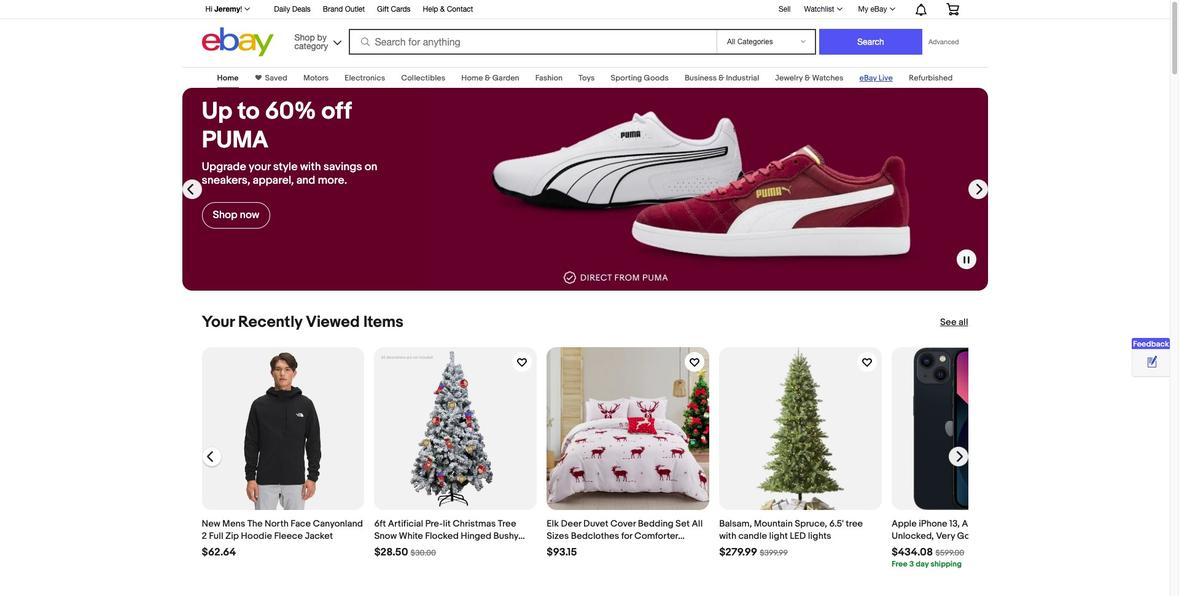 Task type: vqa. For each thing, say whether or not it's contained in the screenshot.
Hinged
yes



Task type: locate. For each thing, give the bounding box(es) containing it.
Free 3 day shipping text field
[[892, 559, 962, 569]]

contact
[[447, 5, 473, 14]]

cards
[[391, 5, 411, 14]]

and
[[297, 174, 316, 187]]

more.
[[318, 174, 347, 187]]

bushy
[[494, 530, 519, 542]]

home for home
[[217, 73, 239, 83]]

all
[[959, 316, 969, 328]]

tree
[[846, 518, 864, 530]]

none submit inside shop by category banner
[[820, 29, 923, 55]]

Search for anything text field
[[351, 30, 715, 53]]

hinged
[[461, 530, 492, 542]]

feedback
[[1134, 339, 1170, 349]]

0 horizontal spatial home
[[217, 73, 239, 83]]

help & contact
[[423, 5, 473, 14]]

now
[[240, 209, 260, 221]]

$399.99
[[760, 548, 788, 558]]

my ebay link
[[852, 2, 901, 17]]

free
[[892, 559, 908, 569]]

see all
[[941, 316, 969, 328]]

6.5'
[[830, 518, 844, 530]]

tree
[[498, 518, 517, 530], [374, 543, 393, 554]]

3
[[910, 559, 915, 569]]

apple
[[892, 518, 917, 530]]

shop for shop now
[[213, 209, 238, 221]]

gift cards link
[[377, 3, 411, 17]]

1 vertical spatial shop
[[213, 209, 238, 221]]

business & industrial link
[[685, 73, 760, 83]]

a2482,
[[963, 518, 993, 530]]

shop
[[295, 32, 315, 42], [213, 209, 238, 221]]

with down balsam,
[[720, 530, 737, 542]]

1 horizontal spatial christmas
[[547, 543, 590, 554]]

$62.64 text field
[[202, 546, 236, 559]]

up to 60% off puma main content
[[0, 60, 1171, 596]]

your shopping cart image
[[946, 3, 960, 15]]

mens
[[223, 518, 245, 530]]

up
[[202, 97, 232, 126]]

& inside account navigation
[[440, 5, 445, 14]]

live
[[879, 73, 893, 83]]

outlet
[[345, 5, 365, 14]]

& for contact
[[440, 5, 445, 14]]

sporting goods
[[611, 73, 669, 83]]

good
[[958, 530, 982, 542]]

see all link
[[941, 316, 969, 329]]

shop inside shop by category
[[295, 32, 315, 42]]

iphone
[[919, 518, 948, 530]]

1 horizontal spatial home
[[462, 73, 483, 83]]

on
[[365, 160, 378, 174]]

sell link
[[774, 5, 797, 13]]

advanced link
[[923, 29, 966, 54]]

see
[[941, 316, 957, 328]]

daily
[[274, 5, 290, 14]]

& for watches
[[805, 73, 811, 83]]

1 vertical spatial with
[[720, 530, 737, 542]]

tree up bushy
[[498, 518, 517, 530]]

shop left by
[[295, 32, 315, 42]]

my
[[859, 5, 869, 14]]

0 horizontal spatial shop
[[213, 209, 238, 221]]

1 horizontal spatial tree
[[498, 518, 517, 530]]

home up up
[[217, 73, 239, 83]]

upgrade
[[202, 160, 246, 174]]

motors link
[[304, 73, 329, 83]]

0 vertical spatial shop
[[295, 32, 315, 42]]

ebay left live
[[860, 73, 877, 83]]

ebay live link
[[860, 73, 893, 83]]

to
[[238, 97, 260, 126]]

1 home from the left
[[217, 73, 239, 83]]

refurbished link
[[909, 73, 953, 83]]

jewelry & watches
[[776, 73, 844, 83]]

ebay inside my ebay link
[[871, 5, 888, 14]]

electronics
[[345, 73, 385, 83]]

$93.15
[[547, 546, 577, 559]]

hoodie
[[241, 530, 272, 542]]

lit
[[443, 518, 451, 530]]

face
[[291, 518, 311, 530]]

christmas up hinged
[[453, 518, 496, 530]]

1 horizontal spatial with
[[720, 530, 737, 542]]

1 vertical spatial ebay
[[860, 73, 877, 83]]

unlocked,
[[892, 530, 935, 542]]

shop by category button
[[289, 27, 344, 54]]

north
[[265, 518, 289, 530]]

christmas inside "6ft artificial pre-lit christmas tree snow white flocked hinged bushy tree"
[[453, 518, 496, 530]]

0 horizontal spatial with
[[300, 160, 321, 174]]

tree down snow
[[374, 543, 393, 554]]

ebay
[[871, 5, 888, 14], [860, 73, 877, 83]]

jewelry
[[776, 73, 803, 83]]

0 vertical spatial christmas
[[453, 518, 496, 530]]

toys
[[579, 73, 595, 83]]

previous price $399.99 text field
[[760, 548, 788, 558]]

off
[[322, 97, 352, 126]]

& right business
[[719, 73, 725, 83]]

all
[[692, 518, 703, 530]]

watches
[[813, 73, 844, 83]]

& left garden
[[485, 73, 491, 83]]

flocked
[[425, 530, 459, 542]]

advanced
[[929, 38, 960, 45]]

1 vertical spatial christmas
[[547, 543, 590, 554]]

sell
[[779, 5, 791, 13]]

recently
[[238, 313, 303, 332]]

your recently viewed items
[[202, 313, 404, 332]]

shop inside up to 60% off puma main content
[[213, 209, 238, 221]]

home left garden
[[462, 73, 483, 83]]

$279.99
[[720, 546, 758, 559]]

$434.08 text field
[[892, 546, 934, 559]]

2 home from the left
[[462, 73, 483, 83]]

0 horizontal spatial christmas
[[453, 518, 496, 530]]

shipping
[[931, 559, 962, 569]]

christmas down sizes
[[547, 543, 590, 554]]

1 horizontal spatial shop
[[295, 32, 315, 42]]

ebay inside up to 60% off puma main content
[[860, 73, 877, 83]]

0 vertical spatial ebay
[[871, 5, 888, 14]]

snow
[[374, 530, 397, 542]]

$28.50
[[374, 546, 408, 559]]

your
[[249, 160, 271, 174]]

light
[[770, 530, 788, 542]]

0 vertical spatial with
[[300, 160, 321, 174]]

electronics link
[[345, 73, 385, 83]]

& right help
[[440, 5, 445, 14]]

garden
[[493, 73, 520, 83]]

with inside up to 60% off puma upgrade your style with savings on sneakers, apparel, and more.
[[300, 160, 321, 174]]

deer
[[561, 518, 582, 530]]

home
[[217, 73, 239, 83], [462, 73, 483, 83]]

None submit
[[820, 29, 923, 55]]

$28.50 text field
[[374, 546, 408, 559]]

0 horizontal spatial tree
[[374, 543, 393, 554]]

& right jewelry
[[805, 73, 811, 83]]

with up and
[[300, 160, 321, 174]]

home & garden
[[462, 73, 520, 83]]

bedding
[[638, 518, 674, 530]]

sporting
[[611, 73, 643, 83]]

new mens the north face canyonland 2 full zip hoodie fleece jacket $62.64
[[202, 518, 363, 559]]

hi
[[206, 5, 213, 14]]

ebay right 'my' at the top right of the page
[[871, 5, 888, 14]]

shop left now
[[213, 209, 238, 221]]

artificial
[[388, 518, 423, 530]]

lights
[[809, 530, 832, 542]]

with
[[300, 160, 321, 174], [720, 530, 737, 542]]



Task type: describe. For each thing, give the bounding box(es) containing it.
up to 60% off puma upgrade your style with savings on sneakers, apparel, and more.
[[202, 97, 378, 187]]

by
[[317, 32, 327, 42]]

savings
[[324, 160, 362, 174]]

elk deer duvet cover bedding set all sizes bedclothes for comforter christmas 3d
[[547, 518, 703, 554]]

viewed
[[306, 313, 360, 332]]

& for industrial
[[719, 73, 725, 83]]

account navigation
[[199, 0, 969, 19]]

$599.00
[[936, 548, 965, 558]]

128gb,
[[995, 518, 1024, 530]]

balsam,
[[720, 518, 752, 530]]

with inside balsam, mountain spruce, 6.5' tree with candle light led lights $279.99 $399.99
[[720, 530, 737, 542]]

balsam, mountain spruce, 6.5' tree with candle light led lights $279.99 $399.99
[[720, 518, 864, 559]]

0 vertical spatial tree
[[498, 518, 517, 530]]

watchlist
[[805, 5, 835, 14]]

gift cards
[[377, 5, 411, 14]]

zip
[[226, 530, 239, 542]]

very
[[937, 530, 956, 542]]

help
[[423, 5, 438, 14]]

apple iphone 13, a2482, 128gb, unlocked, very good condition $434.08 $599.00 free 3 day shipping
[[892, 518, 1026, 569]]

spruce,
[[795, 518, 828, 530]]

new
[[202, 518, 220, 530]]

60%
[[265, 97, 316, 126]]

pre-
[[426, 518, 443, 530]]

shop by category banner
[[199, 0, 969, 60]]

industrial
[[727, 73, 760, 83]]

your recently viewed items link
[[202, 313, 404, 332]]

saved
[[265, 73, 288, 83]]

candle
[[739, 530, 768, 542]]

puma
[[202, 126, 269, 155]]

business & industrial
[[685, 73, 760, 83]]

$62.64
[[202, 546, 236, 559]]

mountain
[[754, 518, 793, 530]]

& for garden
[[485, 73, 491, 83]]

christmas inside the elk deer duvet cover bedding set all sizes bedclothes for comforter christmas 3d
[[547, 543, 590, 554]]

jewelry & watches link
[[776, 73, 844, 83]]

fleece
[[274, 530, 303, 542]]

sporting goods link
[[611, 73, 669, 83]]

shop now link
[[202, 202, 271, 228]]

condition
[[984, 530, 1026, 542]]

style
[[273, 160, 298, 174]]

previous price $599.00 text field
[[936, 548, 965, 558]]

cover
[[611, 518, 636, 530]]

duvet
[[584, 518, 609, 530]]

help & contact link
[[423, 3, 473, 17]]

jeremy
[[215, 4, 240, 14]]

my ebay
[[859, 5, 888, 14]]

hi jeremy !
[[206, 4, 242, 14]]

gift
[[377, 5, 389, 14]]

2
[[202, 530, 207, 542]]

home for home & garden
[[462, 73, 483, 83]]

fashion
[[536, 73, 563, 83]]

6ft
[[374, 518, 386, 530]]

$279.99 text field
[[720, 546, 758, 559]]

elk
[[547, 518, 559, 530]]

1 vertical spatial tree
[[374, 543, 393, 554]]

13,
[[950, 518, 961, 530]]

$30.00
[[411, 548, 436, 558]]

home & garden link
[[462, 73, 520, 83]]

3d
[[592, 543, 604, 554]]

saved link
[[262, 73, 288, 83]]

bedclothes
[[571, 530, 620, 542]]

your
[[202, 313, 235, 332]]

ebay live
[[860, 73, 893, 83]]

collectibles
[[401, 73, 446, 83]]

previous price $30.00 text field
[[411, 548, 436, 558]]

set
[[676, 518, 690, 530]]

daily deals
[[274, 5, 311, 14]]

day
[[916, 559, 929, 569]]

shop for shop by category
[[295, 32, 315, 42]]

deals
[[292, 5, 311, 14]]

daily deals link
[[274, 3, 311, 17]]

category
[[295, 41, 328, 51]]

$93.15 text field
[[547, 546, 577, 559]]

full
[[209, 530, 223, 542]]

shop now
[[213, 209, 260, 221]]

items
[[364, 313, 404, 332]]



